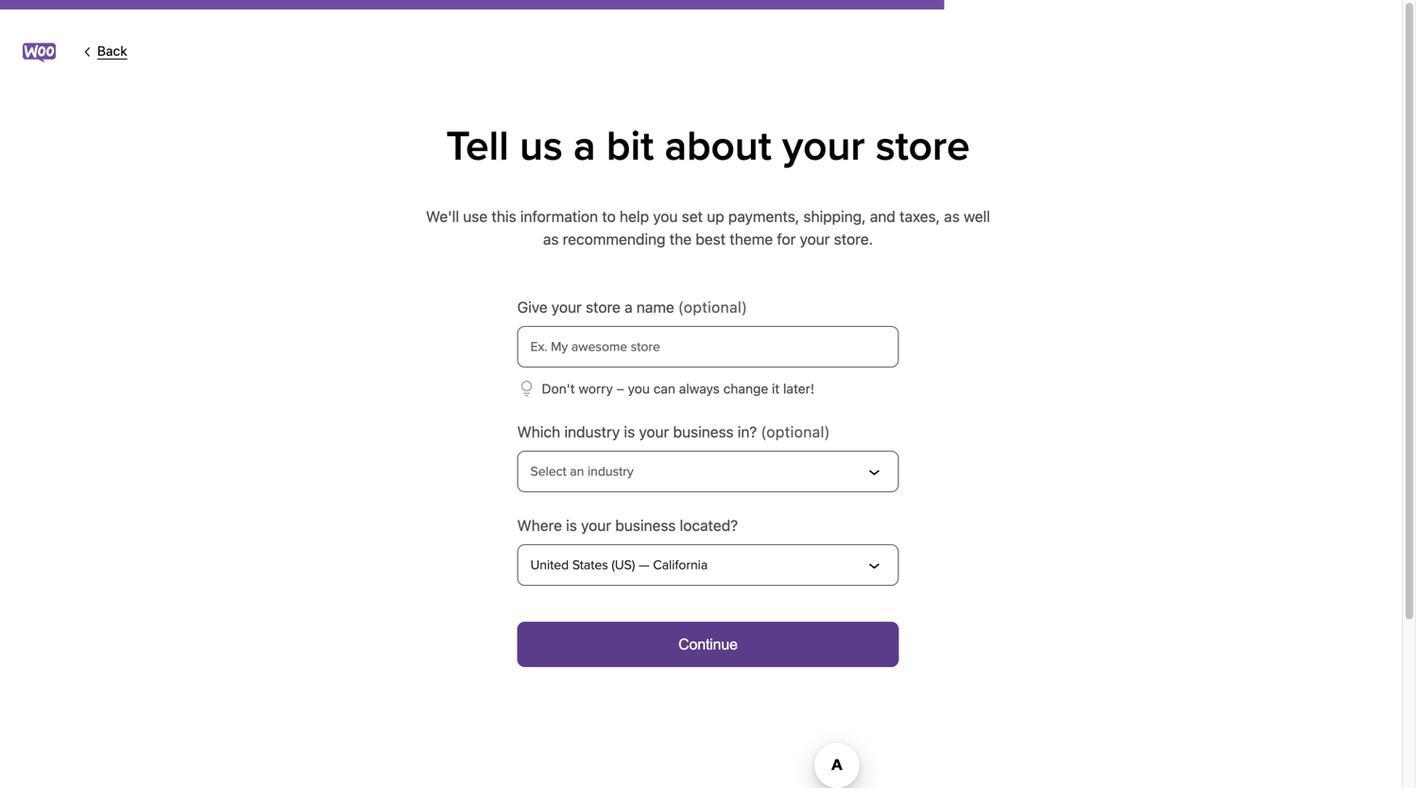 Task type: vqa. For each thing, say whether or not it's contained in the screenshot.
Always
yes



Task type: describe. For each thing, give the bounding box(es) containing it.
name
[[637, 298, 674, 316]]

0 vertical spatial business
[[673, 423, 734, 441]]

continue button
[[517, 622, 899, 667]]

select
[[531, 463, 567, 480]]

your inside we'll use this information to help you set up payments, shipping, and taxes, as well as recommending the best theme for your store.
[[800, 230, 830, 248]]

to
[[602, 207, 616, 225]]

best
[[696, 230, 726, 248]]

Select an industry search field
[[531, 462, 863, 481]]

1 vertical spatial industry
[[588, 463, 634, 480]]

1 horizontal spatial a
[[625, 298, 633, 316]]

1 vertical spatial (
[[761, 423, 767, 441]]

tell us a bit about your store
[[446, 121, 970, 171]]

where is your business located?
[[517, 516, 738, 534]]

change
[[723, 381, 768, 396]]

we'll
[[426, 207, 459, 225]]

select an industry
[[531, 463, 634, 480]]

located?
[[680, 516, 738, 534]]

always
[[679, 381, 720, 396]]

don't worry – you can always change it later!
[[542, 381, 815, 396]]

give your store a name ( optional )
[[517, 298, 748, 316]]

0 horizontal spatial is
[[566, 516, 577, 534]]

help
[[620, 207, 649, 225]]

it
[[772, 381, 780, 396]]

us
[[520, 121, 563, 171]]

well
[[964, 207, 990, 225]]

about
[[665, 121, 772, 171]]

1 horizontal spatial optional
[[767, 423, 825, 441]]

where
[[517, 516, 562, 534]]

your up shipping,
[[782, 121, 865, 171]]

tell
[[446, 121, 509, 171]]

1 horizontal spatial )
[[825, 423, 830, 441]]

1 vertical spatial business
[[615, 516, 676, 534]]

information
[[520, 207, 598, 225]]



Task type: locate. For each thing, give the bounding box(es) containing it.
1 horizontal spatial (
[[761, 423, 767, 441]]

recommending
[[563, 230, 666, 248]]

1 vertical spatial as
[[543, 230, 559, 248]]

an
[[570, 463, 584, 480]]

and
[[870, 207, 896, 225]]

industry
[[564, 423, 620, 441], [588, 463, 634, 480]]

0 vertical spatial store
[[876, 121, 970, 171]]

0 horizontal spatial store
[[586, 298, 621, 316]]

payments,
[[728, 207, 800, 225]]

store up taxes,
[[876, 121, 970, 171]]

1 horizontal spatial is
[[624, 423, 635, 441]]

0 vertical spatial (
[[678, 298, 684, 316]]

don't
[[542, 381, 575, 396]]

as
[[944, 207, 960, 225], [543, 230, 559, 248]]

a right us
[[574, 121, 596, 171]]

which
[[517, 423, 560, 441]]

optional up ex. my awesome store text field
[[684, 298, 742, 316]]

store left name
[[586, 298, 621, 316]]

use
[[463, 207, 488, 225]]

0 vertical spatial as
[[944, 207, 960, 225]]

continue
[[679, 636, 738, 653]]

0 horizontal spatial as
[[543, 230, 559, 248]]

1 vertical spatial is
[[566, 516, 577, 534]]

is down –
[[624, 423, 635, 441]]

business up select an industry search field
[[673, 423, 734, 441]]

industry right the an
[[588, 463, 634, 480]]

you left set
[[653, 207, 678, 225]]

theme
[[730, 230, 773, 248]]

this
[[492, 207, 516, 225]]

0 vertical spatial you
[[653, 207, 678, 225]]

in?
[[738, 423, 757, 441]]

Select country/region search field
[[531, 556, 863, 574]]

is
[[624, 423, 635, 441], [566, 516, 577, 534]]

your right for
[[800, 230, 830, 248]]

1 vertical spatial you
[[628, 381, 650, 396]]

(
[[678, 298, 684, 316], [761, 423, 767, 441]]

up
[[707, 207, 724, 225]]

for
[[777, 230, 796, 248]]

1 horizontal spatial you
[[653, 207, 678, 225]]

0 horizontal spatial )
[[742, 298, 748, 316]]

you inside we'll use this information to help you set up payments, shipping, and taxes, as well as recommending the best theme for your store.
[[653, 207, 678, 225]]

which industry is your business in? ( optional )
[[517, 423, 830, 441]]

we'll use this information to help you set up payments, shipping, and taxes, as well as recommending the best theme for your store.
[[426, 207, 990, 248]]

0 vertical spatial is
[[624, 423, 635, 441]]

you right –
[[628, 381, 650, 396]]

1 vertical spatial store
[[586, 298, 621, 316]]

1 horizontal spatial store
[[876, 121, 970, 171]]

)
[[742, 298, 748, 316], [825, 423, 830, 441]]

1 vertical spatial a
[[625, 298, 633, 316]]

( right name
[[678, 298, 684, 316]]

you
[[653, 207, 678, 225], [628, 381, 650, 396]]

worry
[[579, 381, 613, 396]]

as down information
[[543, 230, 559, 248]]

your
[[782, 121, 865, 171], [800, 230, 830, 248], [552, 298, 582, 316], [639, 423, 669, 441], [581, 516, 611, 534]]

( right 'in?'
[[761, 423, 767, 441]]

) right 'in?'
[[825, 423, 830, 441]]

0 horizontal spatial (
[[678, 298, 684, 316]]

give
[[517, 298, 548, 316]]

store
[[876, 121, 970, 171], [586, 298, 621, 316]]

0 vertical spatial )
[[742, 298, 748, 316]]

0 horizontal spatial you
[[628, 381, 650, 396]]

1 vertical spatial optional
[[767, 423, 825, 441]]

your down select an industry
[[581, 516, 611, 534]]

1 vertical spatial )
[[825, 423, 830, 441]]

the
[[670, 230, 692, 248]]

business
[[673, 423, 734, 441], [615, 516, 676, 534]]

later!
[[783, 381, 815, 396]]

is right the where
[[566, 516, 577, 534]]

) up ex. my awesome store text field
[[742, 298, 748, 316]]

your down can
[[639, 423, 669, 441]]

bit
[[607, 121, 654, 171]]

0 vertical spatial a
[[574, 121, 596, 171]]

back link
[[78, 43, 173, 61]]

set
[[682, 207, 703, 225]]

0 vertical spatial optional
[[684, 298, 742, 316]]

back
[[97, 43, 127, 59]]

can
[[653, 381, 675, 396]]

business left located?
[[615, 516, 676, 534]]

as left well
[[944, 207, 960, 225]]

industry up select an industry
[[564, 423, 620, 441]]

–
[[617, 381, 624, 396]]

shipping,
[[804, 207, 866, 225]]

a left name
[[625, 298, 633, 316]]

your right give
[[552, 298, 582, 316]]

taxes,
[[900, 207, 940, 225]]

optional
[[684, 298, 742, 316], [767, 423, 825, 441]]

0 vertical spatial industry
[[564, 423, 620, 441]]

0 horizontal spatial a
[[574, 121, 596, 171]]

store.
[[834, 230, 873, 248]]

a
[[574, 121, 596, 171], [625, 298, 633, 316]]

Ex. My awesome store text field
[[517, 326, 899, 368]]

optional down later!
[[767, 423, 825, 441]]

1 horizontal spatial as
[[944, 207, 960, 225]]

0 horizontal spatial optional
[[684, 298, 742, 316]]



